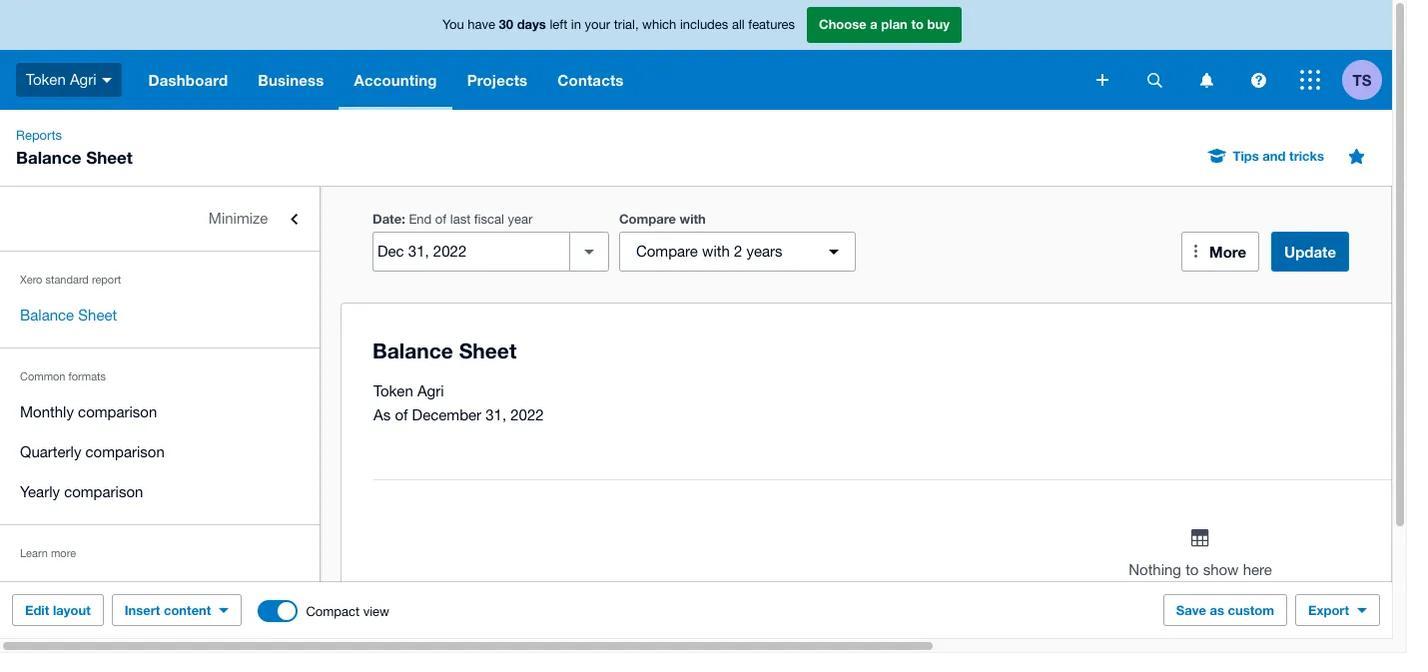 Task type: describe. For each thing, give the bounding box(es) containing it.
of for as
[[395, 406, 408, 423]]

as
[[374, 406, 391, 423]]

reports link
[[8, 126, 70, 146]]

quarterly comparison
[[20, 443, 165, 460]]

2022
[[511, 406, 544, 423]]

custom inside learn how to create a custom report
[[170, 580, 220, 597]]

save
[[1176, 602, 1206, 618]]

more button
[[1182, 232, 1259, 272]]

of for end
[[435, 212, 447, 227]]

token for token agri as of december 31, 2022
[[374, 382, 413, 399]]

sheet inside reports balance sheet
[[86, 147, 133, 168]]

how
[[62, 580, 90, 597]]

dashboard link
[[133, 50, 243, 110]]

compare for compare with
[[619, 211, 676, 227]]

edit layout
[[25, 602, 91, 618]]

custom inside button
[[1228, 602, 1274, 618]]

monthly
[[20, 403, 74, 420]]

projects
[[467, 71, 528, 89]]

compact view
[[306, 604, 389, 619]]

save as custom
[[1176, 602, 1274, 618]]

yearly comparison link
[[0, 472, 320, 512]]

reports balance sheet
[[16, 128, 133, 168]]

token for token agri
[[26, 71, 66, 88]]

to inside learn how to create a custom report
[[95, 580, 108, 597]]

formats
[[68, 371, 106, 382]]

tips and tricks button
[[1197, 140, 1336, 172]]

0 vertical spatial a
[[870, 16, 878, 32]]

report output element
[[374, 443, 1407, 621]]

token agri button
[[0, 50, 133, 110]]

and
[[1263, 148, 1286, 164]]

1 vertical spatial balance
[[20, 307, 74, 324]]

monthly comparison link
[[0, 392, 320, 432]]

31,
[[486, 406, 506, 423]]

edit layout button
[[12, 594, 104, 626]]

update
[[1284, 243, 1336, 261]]

standard
[[45, 274, 89, 286]]

learn how to create a custom report
[[20, 580, 220, 621]]

ts button
[[1342, 50, 1392, 110]]

fiscal
[[474, 212, 504, 227]]

balance sheet link
[[0, 296, 320, 336]]

insert
[[125, 602, 160, 618]]

1 horizontal spatial report
[[92, 274, 121, 286]]

comparison for monthly comparison
[[78, 403, 157, 420]]

learn how to create a custom report link
[[0, 569, 320, 633]]

quarterly comparison link
[[0, 432, 320, 472]]

token agri
[[26, 71, 96, 88]]

you have 30 days left in your trial, which includes all features
[[442, 16, 795, 32]]

features
[[748, 17, 795, 32]]

contacts
[[558, 71, 624, 89]]

agri for token agri
[[70, 71, 96, 88]]

choose
[[819, 16, 867, 32]]

yearly comparison
[[20, 483, 143, 500]]

export button
[[1295, 594, 1380, 626]]

quarterly
[[20, 443, 81, 460]]

agri for token agri as of december 31, 2022
[[417, 382, 444, 399]]

minimize
[[209, 210, 268, 227]]

1 vertical spatial sheet
[[78, 307, 117, 324]]

years
[[746, 243, 783, 260]]

save as custom button
[[1163, 594, 1287, 626]]

accounting button
[[339, 50, 452, 110]]

trial,
[[614, 17, 639, 32]]

Select end date field
[[374, 233, 569, 271]]

accounting
[[354, 71, 437, 89]]

date
[[373, 211, 402, 227]]

yearly
[[20, 483, 60, 500]]

content
[[164, 602, 211, 618]]

xero standard report
[[20, 274, 121, 286]]

year
[[508, 212, 533, 227]]

all
[[732, 17, 745, 32]]

projects button
[[452, 50, 543, 110]]

end
[[409, 212, 432, 227]]

show
[[1203, 561, 1239, 578]]

minimize button
[[0, 199, 320, 239]]



Task type: vqa. For each thing, say whether or not it's contained in the screenshot.
list box containing Today
no



Task type: locate. For each thing, give the bounding box(es) containing it.
comparison
[[78, 403, 157, 420], [85, 443, 165, 460], [64, 483, 143, 500]]

1 horizontal spatial a
[[870, 16, 878, 32]]

balance sheet
[[20, 307, 117, 324]]

custom right the as
[[1228, 602, 1274, 618]]

a left plan
[[870, 16, 878, 32]]

balance down reports link
[[16, 147, 81, 168]]

insert content
[[125, 602, 211, 618]]

1 vertical spatial a
[[158, 580, 166, 597]]

1 vertical spatial compare
[[636, 243, 698, 260]]

your
[[585, 17, 610, 32]]

1 horizontal spatial of
[[435, 212, 447, 227]]

0 horizontal spatial a
[[158, 580, 166, 597]]

token up reports
[[26, 71, 66, 88]]

insert content button
[[112, 594, 242, 626]]

view
[[363, 604, 389, 619]]

agri up reports balance sheet at the left of the page
[[70, 71, 96, 88]]

of right as
[[395, 406, 408, 423]]

learn more
[[20, 547, 76, 559]]

comparison for quarterly comparison
[[85, 443, 165, 460]]

0 vertical spatial sheet
[[86, 147, 133, 168]]

a
[[870, 16, 878, 32], [158, 580, 166, 597]]

to inside "report output" element
[[1186, 561, 1199, 578]]

2 vertical spatial to
[[95, 580, 108, 597]]

compare up compare with 2 years
[[619, 211, 676, 227]]

more
[[51, 547, 76, 559]]

more
[[1209, 243, 1246, 261]]

to inside banner
[[911, 16, 924, 32]]

svg image
[[1251, 72, 1266, 87]]

1 learn from the top
[[20, 547, 48, 559]]

comparison down quarterly comparison
[[64, 483, 143, 500]]

tricks
[[1289, 148, 1324, 164]]

last
[[450, 212, 471, 227]]

learn up edit
[[20, 580, 58, 597]]

token inside token agri as of december 31, 2022
[[374, 382, 413, 399]]

0 horizontal spatial agri
[[70, 71, 96, 88]]

0 vertical spatial token
[[26, 71, 66, 88]]

:
[[402, 211, 405, 227]]

choose a plan to buy
[[819, 16, 950, 32]]

layout
[[53, 602, 91, 618]]

1 vertical spatial comparison
[[85, 443, 165, 460]]

to left buy
[[911, 16, 924, 32]]

compare down compare with
[[636, 243, 698, 260]]

1 vertical spatial report
[[20, 604, 60, 621]]

you
[[442, 17, 464, 32]]

0 horizontal spatial token
[[26, 71, 66, 88]]

1 horizontal spatial token
[[374, 382, 413, 399]]

export
[[1308, 602, 1349, 618]]

comparison down formats
[[78, 403, 157, 420]]

nothing to show here
[[1129, 561, 1272, 578]]

report
[[92, 274, 121, 286], [20, 604, 60, 621]]

2 learn from the top
[[20, 580, 58, 597]]

balance
[[16, 147, 81, 168], [20, 307, 74, 324]]

contacts button
[[543, 50, 639, 110]]

create
[[112, 580, 154, 597]]

list of convenience dates image
[[569, 232, 609, 272]]

1 vertical spatial agri
[[417, 382, 444, 399]]

token inside popup button
[[26, 71, 66, 88]]

with left 2
[[702, 243, 730, 260]]

balance down 'xero'
[[20, 307, 74, 324]]

1 vertical spatial of
[[395, 406, 408, 423]]

tips
[[1233, 148, 1259, 164]]

learn left more
[[20, 547, 48, 559]]

buy
[[927, 16, 950, 32]]

Report title field
[[368, 329, 1407, 375]]

common formats
[[20, 371, 106, 382]]

token up as
[[374, 382, 413, 399]]

0 vertical spatial learn
[[20, 547, 48, 559]]

1 horizontal spatial agri
[[417, 382, 444, 399]]

0 vertical spatial comparison
[[78, 403, 157, 420]]

1 horizontal spatial custom
[[1228, 602, 1274, 618]]

comparison for yearly comparison
[[64, 483, 143, 500]]

comparison down the monthly comparison link on the bottom of the page
[[85, 443, 165, 460]]

plan
[[881, 16, 908, 32]]

sheet down xero standard report
[[78, 307, 117, 324]]

to left show
[[1186, 561, 1199, 578]]

days
[[517, 16, 546, 32]]

business button
[[243, 50, 339, 110]]

1 vertical spatial custom
[[1228, 602, 1274, 618]]

a inside learn how to create a custom report
[[158, 580, 166, 597]]

0 vertical spatial compare
[[619, 211, 676, 227]]

0 vertical spatial to
[[911, 16, 924, 32]]

monthly comparison
[[20, 403, 157, 420]]

1 vertical spatial learn
[[20, 580, 58, 597]]

compare with 2 years
[[636, 243, 783, 260]]

edit
[[25, 602, 49, 618]]

report inside learn how to create a custom report
[[20, 604, 60, 621]]

1 vertical spatial with
[[702, 243, 730, 260]]

custom up content
[[170, 580, 220, 597]]

compact
[[306, 604, 360, 619]]

left
[[550, 17, 567, 32]]

0 horizontal spatial report
[[20, 604, 60, 621]]

banner containing ts
[[0, 0, 1392, 110]]

with
[[680, 211, 706, 227], [702, 243, 730, 260]]

learn inside learn how to create a custom report
[[20, 580, 58, 597]]

tips and tricks
[[1233, 148, 1324, 164]]

0 vertical spatial balance
[[16, 147, 81, 168]]

includes
[[680, 17, 728, 32]]

nothing
[[1129, 561, 1181, 578]]

1 vertical spatial token
[[374, 382, 413, 399]]

30
[[499, 16, 513, 32]]

reports
[[16, 128, 62, 143]]

common
[[20, 371, 65, 382]]

a up the insert content
[[158, 580, 166, 597]]

0 horizontal spatial to
[[95, 580, 108, 597]]

2
[[734, 243, 742, 260]]

compare for compare with 2 years
[[636, 243, 698, 260]]

learn for learn more
[[20, 547, 48, 559]]

date : end of last fiscal year
[[373, 211, 533, 227]]

0 vertical spatial agri
[[70, 71, 96, 88]]

which
[[642, 17, 676, 32]]

0 vertical spatial report
[[92, 274, 121, 286]]

update button
[[1271, 232, 1349, 272]]

0 vertical spatial custom
[[170, 580, 220, 597]]

with for compare with 2 years
[[702, 243, 730, 260]]

xero
[[20, 274, 42, 286]]

learn for learn how to create a custom report
[[20, 580, 58, 597]]

of inside date : end of last fiscal year
[[435, 212, 447, 227]]

agri inside popup button
[[70, 71, 96, 88]]

0 vertical spatial with
[[680, 211, 706, 227]]

0 vertical spatial of
[[435, 212, 447, 227]]

here
[[1243, 561, 1272, 578]]

custom
[[170, 580, 220, 597], [1228, 602, 1274, 618]]

sheet up minimize button
[[86, 147, 133, 168]]

agri
[[70, 71, 96, 88], [417, 382, 444, 399]]

of
[[435, 212, 447, 227], [395, 406, 408, 423]]

token
[[26, 71, 66, 88], [374, 382, 413, 399]]

ts
[[1353, 70, 1372, 88]]

as
[[1210, 602, 1224, 618]]

balance inside reports balance sheet
[[16, 147, 81, 168]]

of inside token agri as of december 31, 2022
[[395, 406, 408, 423]]

1 horizontal spatial to
[[911, 16, 924, 32]]

to right how
[[95, 580, 108, 597]]

have
[[468, 17, 495, 32]]

with up compare with 2 years
[[680, 211, 706, 227]]

0 horizontal spatial of
[[395, 406, 408, 423]]

compare
[[619, 211, 676, 227], [636, 243, 698, 260]]

svg image
[[1300, 70, 1320, 90], [1147, 72, 1162, 87], [1200, 72, 1213, 87], [1097, 74, 1109, 86], [101, 78, 111, 83]]

banner
[[0, 0, 1392, 110]]

agri up december at the bottom of the page
[[417, 382, 444, 399]]

agri inside token agri as of december 31, 2022
[[417, 382, 444, 399]]

svg image inside token agri popup button
[[101, 78, 111, 83]]

december
[[412, 406, 481, 423]]

2 vertical spatial comparison
[[64, 483, 143, 500]]

compare with
[[619, 211, 706, 227]]

of left last
[[435, 212, 447, 227]]

2 horizontal spatial to
[[1186, 561, 1199, 578]]

in
[[571, 17, 581, 32]]

1 vertical spatial to
[[1186, 561, 1199, 578]]

business
[[258, 71, 324, 89]]

to
[[911, 16, 924, 32], [1186, 561, 1199, 578], [95, 580, 108, 597]]

dashboard
[[148, 71, 228, 89]]

0 horizontal spatial custom
[[170, 580, 220, 597]]

token agri as of december 31, 2022
[[374, 382, 544, 423]]

with for compare with
[[680, 211, 706, 227]]

remove from favorites image
[[1336, 136, 1376, 176]]



